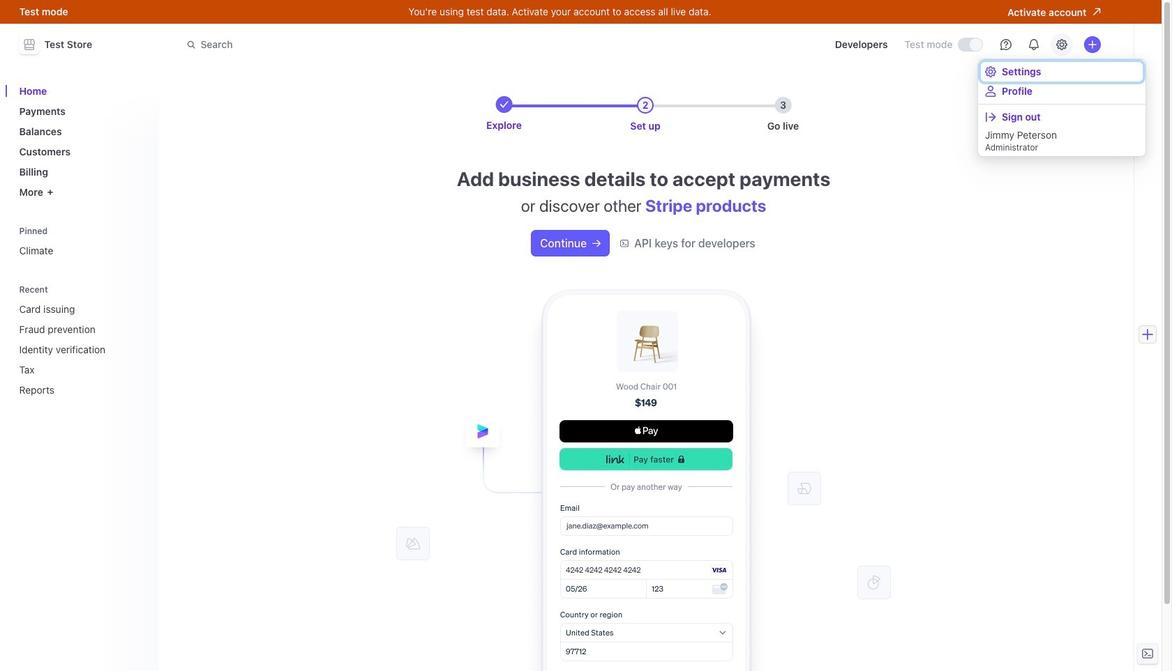 Task type: describe. For each thing, give the bounding box(es) containing it.
core navigation links element
[[14, 80, 150, 204]]

help image
[[1000, 39, 1011, 50]]

clear history image
[[136, 286, 145, 294]]

2 recent element from the top
[[14, 298, 150, 402]]

notifications image
[[1028, 39, 1039, 50]]

Test mode checkbox
[[958, 38, 982, 51]]



Task type: vqa. For each thing, say whether or not it's contained in the screenshot.
Clear history icon
yes



Task type: locate. For each thing, give the bounding box(es) containing it.
svg image
[[592, 240, 601, 248]]

menu item
[[981, 107, 1143, 127]]

Search text field
[[178, 32, 572, 58]]

pinned element
[[14, 222, 150, 262]]

edit pins image
[[136, 227, 145, 235]]

settings image
[[1056, 39, 1067, 50]]

recent element
[[14, 280, 150, 402], [14, 298, 150, 402]]

menu
[[978, 59, 1146, 156]]

1 recent element from the top
[[14, 280, 150, 402]]

None search field
[[178, 32, 572, 58]]



